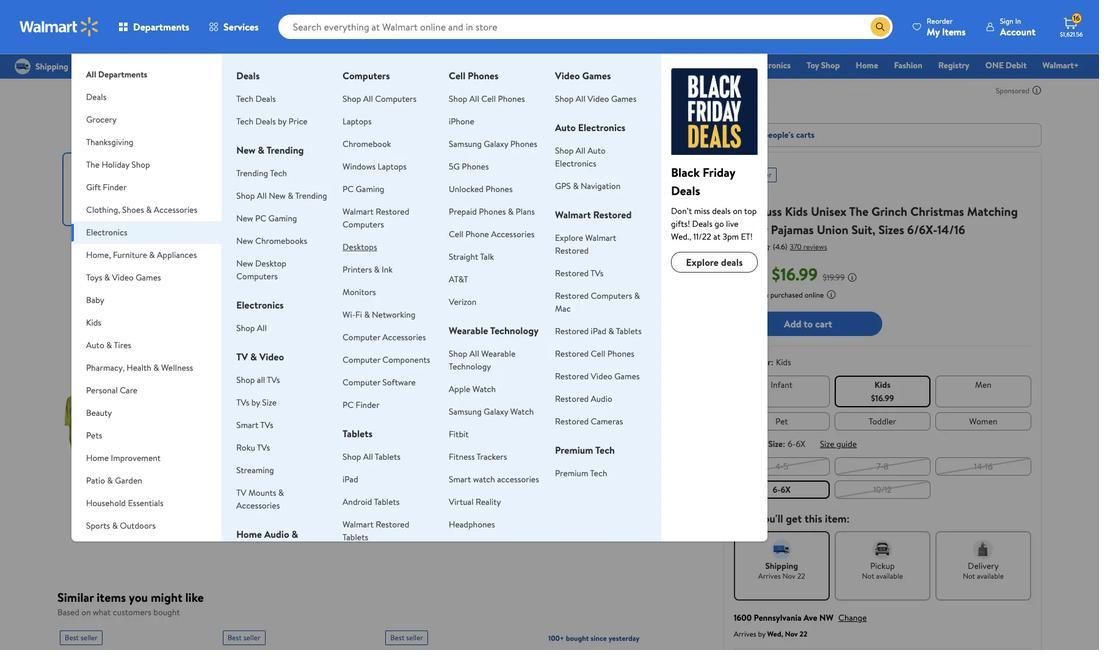 Task type: locate. For each thing, give the bounding box(es) containing it.
2 premium tech from the top
[[555, 468, 607, 480]]

0 horizontal spatial not
[[862, 572, 874, 582]]

trending tech link
[[236, 167, 287, 180]]

seller
[[755, 170, 772, 180], [81, 633, 98, 643], [243, 633, 260, 643], [406, 633, 423, 643]]

new desktop computers
[[236, 258, 286, 283]]

tech deals by price
[[236, 115, 308, 128]]

roku tvs
[[236, 442, 270, 454]]

16 down women button
[[985, 461, 993, 473]]

deals left cell phones
[[419, 59, 439, 71]]

$1,621.56
[[1060, 30, 1083, 38]]

kids inside dr. seuss dr. seuss kids unisex the grinch christmas matching family pajamas union suit, sizes 6/6x-14/16
[[785, 203, 808, 220]]

2 available from the left
[[977, 572, 1004, 582]]

walmart restored tablets link
[[343, 519, 409, 544]]

smart up the roku
[[236, 420, 258, 432]]

0 vertical spatial model
[[332, 152, 362, 167]]

0 horizontal spatial explore
[[555, 232, 583, 244]]

available for delivery
[[977, 572, 1004, 582]]

wi-fi & networking link
[[343, 309, 415, 321]]

on left top
[[733, 205, 742, 217]]

departments down pajama shop link
[[98, 68, 147, 81]]

ipad up restored cell phones
[[591, 325, 606, 338]]

wed.,
[[671, 231, 691, 243]]

2 vertical spatial computer
[[343, 377, 380, 389]]

finder inside dropdown button
[[103, 181, 127, 194]]

not inside pickup not available
[[862, 572, 874, 582]]

0 vertical spatial departments
[[133, 20, 189, 34]]

learn more about strikethrough prices image
[[847, 273, 857, 283]]

1 vertical spatial tv
[[236, 487, 246, 500]]

samsung down apple
[[449, 406, 482, 418]]

shop up apple
[[449, 348, 467, 360]]

new desktop computers link
[[236, 258, 286, 283]]

& right fi
[[364, 309, 370, 321]]

premium tech up premium tech link
[[555, 444, 615, 457]]

electronics inside "link"
[[749, 59, 791, 71]]

walmart inside explore walmart restored
[[585, 232, 616, 244]]

pickup
[[870, 561, 895, 573]]

cell phone accessories link
[[449, 228, 535, 241]]

0 vertical spatial clothing
[[57, 50, 89, 62]]

0 horizontal spatial in
[[734, 129, 741, 141]]

not inside delivery not available
[[963, 572, 975, 582]]

2 vertical spatial on
[[81, 607, 91, 619]]

0 horizontal spatial on
[[81, 607, 91, 619]]

0 vertical spatial 6-
[[788, 438, 796, 451]]

not down intent image for pickup
[[862, 572, 874, 582]]

0 horizontal spatial clothing
[[57, 50, 89, 62]]

tvs for roku tvs
[[257, 442, 270, 454]]

shop down thanksgiving dropdown button
[[131, 159, 150, 171]]

1 horizontal spatial pajamas
[[771, 222, 814, 238]]

restored inside the walmart restored tablets
[[376, 519, 409, 531]]

dr. seuss kids unisex the grinch christmas matching family pajamas union suit, sizes 6/6x-14/16 - image 2 of 5 image
[[64, 233, 135, 304]]

0 vertical spatial home
[[856, 59, 878, 71]]

all for shop all
[[257, 322, 267, 335]]

price left when
[[734, 290, 750, 300]]

restored inside walmart restored computers
[[376, 206, 409, 218]]

computers inside 'new desktop computers'
[[236, 271, 278, 283]]

1 vertical spatial premium
[[555, 468, 588, 480]]

shop all auto electronics
[[555, 145, 606, 170]]

video up shop all video games
[[555, 69, 580, 82]]

2 horizontal spatial by
[[758, 630, 765, 640]]

0 horizontal spatial grocery
[[86, 114, 117, 126]]

dr. seuss kids unisex the grinch christmas matching family pajamas union suit, sizes 6/6x-14/16 - image 5 of 5 image
[[64, 469, 135, 540]]

1 horizontal spatial arrives
[[758, 572, 781, 582]]

walmart inside the walmart restored tablets
[[343, 519, 374, 531]]

1 vertical spatial samsung
[[449, 406, 482, 418]]

holiday for the holiday shop dropdown button
[[102, 159, 129, 171]]

home inside home audio & theater
[[236, 528, 262, 542]]

1 vertical spatial in
[[734, 129, 741, 141]]

1 vertical spatial galaxy
[[484, 406, 508, 418]]

0 horizontal spatial ipad
[[343, 474, 358, 486]]

video inside dropdown button
[[112, 272, 134, 284]]

technology up apple watch
[[449, 361, 491, 373]]

1 tv from the top
[[236, 351, 248, 364]]

16 inside button
[[985, 461, 993, 473]]

gift for gift finder dropdown button on the top left of page
[[86, 181, 101, 194]]

size down 'all'
[[262, 397, 277, 409]]

clothing size list
[[731, 456, 1034, 502]]

all up tv & video
[[257, 322, 267, 335]]

size left guide
[[820, 438, 835, 451]]

finder for pc finder link
[[356, 399, 380, 412]]

finder left electronics "link"
[[709, 59, 734, 71]]

seasonal decor & party supplies
[[86, 543, 205, 555]]

electronics left toy
[[749, 59, 791, 71]]

1 samsung from the top
[[449, 138, 482, 150]]

search icon image
[[876, 22, 885, 32]]

2 tv from the top
[[236, 487, 246, 500]]

1 horizontal spatial christmas
[[910, 203, 964, 220]]

audio for home
[[264, 528, 289, 542]]

services
[[224, 20, 259, 34]]

gift inside dropdown button
[[86, 181, 101, 194]]

gift finder for gift finder dropdown button on the top left of page
[[86, 181, 127, 194]]

explore for explore deals
[[686, 256, 719, 269]]

walmart+ link
[[1037, 59, 1085, 72]]

1 horizontal spatial bought
[[566, 634, 589, 644]]

0 horizontal spatial by
[[251, 397, 260, 409]]

essentials down patio & garden dropdown button
[[128, 498, 164, 510]]

computers inside walmart restored computers
[[343, 219, 384, 231]]

talk
[[480, 251, 494, 263]]

1 vertical spatial explore
[[686, 256, 719, 269]]

computers up the restored ipad & tablets link
[[591, 290, 632, 302]]

0 vertical spatial $16.99
[[772, 263, 818, 286]]

samsung
[[449, 138, 482, 150], [449, 406, 482, 418]]

1 vertical spatial clothing
[[734, 438, 766, 451]]

services button
[[199, 12, 268, 42]]

pc finder
[[343, 399, 380, 412]]

shop inside shop all auto electronics
[[555, 145, 574, 157]]

home for home audio & theater
[[236, 528, 262, 542]]

grocery inside grocery & essentials link
[[455, 59, 485, 71]]

the up clothing,
[[86, 159, 100, 171]]

the holiday shop inside dropdown button
[[86, 159, 150, 171]]

essentials
[[495, 59, 531, 71], [128, 498, 164, 510]]

the holiday shop down thanksgiving dropdown button
[[86, 159, 150, 171]]

pharmacy, health & wellness
[[86, 362, 193, 374]]

370
[[790, 242, 802, 252]]

0 vertical spatial on
[[733, 205, 742, 217]]

kids down baby at top left
[[86, 317, 101, 329]]

all up the android tablets
[[363, 451, 373, 463]]

0 vertical spatial arrives
[[758, 572, 781, 582]]

auto inside dropdown button
[[86, 340, 104, 352]]

1 vertical spatial bought
[[566, 634, 589, 644]]

explore down 11/22
[[686, 256, 719, 269]]

the holiday shop for the holiday shop link at the right top of the page
[[612, 59, 677, 71]]

sign in to add to favorites list, dr. seuss kids unisex the grinch christmas matching family pajamas union suit, sizes 6/6x-14/16 image
[[679, 129, 694, 144]]

clothing for clothing / pajama shop / christmas family pajamas
[[57, 50, 89, 62]]

0 horizontal spatial pajamas
[[227, 50, 257, 62]]

price when purchased online
[[734, 290, 824, 300]]

& right "sports"
[[112, 520, 118, 532]]

tech deals by price link
[[236, 115, 308, 128]]

toddler
[[869, 416, 896, 428]]

2 horizontal spatial finder
[[709, 59, 734, 71]]

1 horizontal spatial by
[[278, 115, 287, 128]]

0 vertical spatial thanksgiving
[[547, 59, 596, 71]]

electronics inside shop all auto electronics
[[555, 158, 596, 170]]

tvs for restored tvs
[[591, 267, 604, 280]]

new for &
[[236, 144, 256, 157]]

0 horizontal spatial family
[[201, 50, 225, 62]]

0 horizontal spatial available
[[876, 572, 903, 582]]

available for pickup
[[876, 572, 903, 582]]

1 available from the left
[[876, 572, 903, 582]]

thanksgiving inside thanksgiving dropdown button
[[86, 136, 133, 148]]

0 horizontal spatial home
[[86, 452, 109, 465]]

1 horizontal spatial holiday
[[627, 59, 656, 71]]

computers down desktop
[[236, 271, 278, 283]]

shop all tvs
[[236, 374, 280, 387]]

& inside dropdown button
[[106, 340, 112, 352]]

finder for gift finder dropdown button on the top left of page
[[103, 181, 127, 194]]

delivery not available
[[963, 561, 1004, 582]]

price up choose
[[289, 115, 308, 128]]

new up new chromebooks link on the top left of page
[[236, 213, 253, 225]]

deals up tech deals by price
[[255, 93, 276, 105]]

new pc gaming
[[236, 213, 297, 225]]

gift finder for gift finder link
[[692, 59, 734, 71]]

dr. up top
[[734, 188, 745, 200]]

0 horizontal spatial :
[[771, 357, 774, 369]]

shop up tv & video
[[236, 322, 255, 335]]

intent image for pickup image
[[873, 540, 892, 560]]

all departments
[[86, 68, 147, 81]]

gift finder left electronics "link"
[[692, 59, 734, 71]]

desktop
[[255, 258, 286, 270]]

0 horizontal spatial 16
[[985, 461, 993, 473]]

computer up pc finder link
[[343, 377, 380, 389]]

1 vertical spatial thanksgiving
[[86, 136, 133, 148]]

walmart down pc gaming
[[343, 206, 374, 218]]

restored video games
[[555, 371, 640, 383]]

ad disclaimer and feedback for skylinedisplayad image
[[1032, 85, 1042, 95]]

walmart inside walmart restored computers
[[343, 206, 374, 218]]

trending
[[267, 144, 304, 157], [236, 167, 268, 180], [295, 190, 327, 202]]

: up infant
[[771, 357, 774, 369]]

accessories inside dropdown button
[[154, 204, 197, 216]]

on
[[733, 205, 742, 217], [268, 528, 277, 540], [81, 607, 91, 619]]

1 horizontal spatial gaming
[[356, 183, 384, 195]]

seuss up top
[[747, 188, 767, 200]]

0 vertical spatial pc
[[343, 183, 354, 195]]

shop inside shop all wearable technology
[[449, 348, 467, 360]]

0 vertical spatial in
[[1015, 16, 1021, 26]]

4-5 button
[[734, 458, 830, 476]]

choose
[[277, 152, 313, 167]]

walmart down android
[[343, 519, 374, 531]]

shop for shop all tablets
[[343, 451, 361, 463]]

family inside dr. seuss dr. seuss kids unisex the grinch christmas matching family pajamas union suit, sizes 6/6x-14/16
[[734, 222, 768, 238]]

on inside black friday deals don't miss deals on top gifts! deals go live wed., 11/22 at 3pm et!
[[733, 205, 742, 217]]

home improvement button
[[71, 448, 222, 470]]

thanksgiving down grocery dropdown button
[[86, 136, 133, 148]]

6- down 4-
[[773, 484, 781, 496]]

1 vertical spatial premium tech
[[555, 468, 607, 480]]

smart tvs link
[[236, 420, 273, 432]]

model inside button
[[332, 152, 362, 167]]

galaxy down apple watch link
[[484, 406, 508, 418]]

new inside 'new desktop computers'
[[236, 258, 253, 270]]

6- inside button
[[773, 484, 781, 496]]

10/12
[[873, 484, 892, 496]]

computer for computer software
[[343, 377, 380, 389]]

$16.99 inside character list
[[871, 393, 894, 405]]

shop all tablets
[[343, 451, 401, 463]]

/ left pajama
[[94, 50, 97, 62]]

video up 'all'
[[259, 351, 284, 364]]

accessories up components
[[382, 332, 426, 344]]

restored up mac
[[555, 290, 589, 302]]

all up laptops link
[[363, 93, 373, 105]]

model for my
[[332, 152, 362, 167]]

14/16
[[937, 222, 965, 238]]

1 vertical spatial model
[[233, 528, 256, 540]]

the inside dropdown button
[[86, 159, 100, 171]]

& left the tires
[[106, 340, 112, 352]]

on inside similar items you might like based on what customers bought
[[81, 607, 91, 619]]

matching
[[967, 203, 1018, 220]]

pc down windows
[[343, 183, 354, 195]]

0 horizontal spatial 6x
[[781, 484, 791, 496]]

restored ipad & tablets link
[[555, 325, 642, 338]]

health
[[127, 362, 151, 374]]

explore deals link
[[671, 252, 758, 273]]

1 horizontal spatial home
[[236, 528, 262, 542]]

tvs down tvs by size
[[260, 420, 273, 432]]

shop all new & trending link
[[236, 190, 327, 202]]

grocery & essentials
[[455, 59, 531, 71]]

0 horizontal spatial watch
[[472, 383, 496, 396]]

tv left mounts
[[236, 487, 246, 500]]

all down the wearable technology
[[469, 348, 479, 360]]

new down new pc gaming link
[[236, 235, 253, 247]]

arrives inside 1600 pennsylvania ave nw change arrives by wed, nov 22
[[734, 630, 756, 640]]

video games
[[555, 69, 611, 82]]

cell
[[449, 69, 465, 82], [481, 93, 496, 105], [449, 228, 463, 241], [591, 348, 605, 360]]

new for pc
[[236, 213, 253, 225]]

bought
[[153, 607, 180, 619], [566, 634, 589, 644]]

1 horizontal spatial audio
[[591, 393, 612, 405]]

deals down all departments
[[86, 91, 106, 103]]

prepaid phones & plans link
[[449, 206, 535, 218]]

computers inside restored computers & mac
[[591, 290, 632, 302]]

by left 'wed,'
[[758, 630, 765, 640]]

0 horizontal spatial thanksgiving
[[86, 136, 133, 148]]

2 horizontal spatial auto
[[588, 145, 606, 157]]

deals button
[[71, 86, 222, 109]]

1 vertical spatial auto
[[588, 145, 606, 157]]

1 horizontal spatial 6x
[[796, 438, 805, 451]]

1 vertical spatial departments
[[98, 68, 147, 81]]

computer for computer accessories
[[343, 332, 380, 344]]

0 vertical spatial the holiday shop
[[612, 59, 677, 71]]

all inside all departments link
[[86, 68, 96, 81]]

verizon
[[449, 296, 477, 308]]

tv mounts & accessories link
[[236, 487, 284, 512]]

1 vertical spatial nov
[[785, 630, 798, 640]]

shop for shop all
[[236, 322, 255, 335]]

unlocked
[[449, 183, 484, 195]]

all for shop all video games
[[576, 93, 586, 105]]

& left party
[[145, 543, 151, 555]]

appliances
[[157, 249, 197, 261]]

2 galaxy from the top
[[484, 406, 508, 418]]

seuss up et!
[[753, 203, 782, 220]]

the inside dr. seuss dr. seuss kids unisex the grinch christmas matching family pajamas union suit, sizes 6/6x-14/16
[[849, 203, 869, 220]]

home audio & theater
[[236, 528, 298, 556]]

shop for shop all new & trending
[[236, 190, 255, 202]]

audio down restored video games
[[591, 393, 612, 405]]

gift finder inside dropdown button
[[86, 181, 127, 194]]

gift finder
[[692, 59, 734, 71], [86, 181, 127, 194]]

1 vertical spatial 6-
[[773, 484, 781, 496]]

1 horizontal spatial smart
[[449, 474, 471, 486]]

at&t link
[[449, 274, 468, 286]]

5g phones
[[449, 161, 489, 173]]

all inside shop all wearable technology
[[469, 348, 479, 360]]

holiday inside dropdown button
[[102, 159, 129, 171]]

tv up shop all tvs
[[236, 351, 248, 364]]

by inside 1600 pennsylvania ave nw change arrives by wed, nov 22
[[758, 630, 765, 640]]

computers up desktops
[[343, 219, 384, 231]]

0 horizontal spatial $16.99
[[772, 263, 818, 286]]

1 vertical spatial finder
[[103, 181, 127, 194]]

shop up laptops link
[[343, 93, 361, 105]]

0 vertical spatial 22
[[797, 572, 805, 582]]

gift right the holiday shop link at the right top of the page
[[692, 59, 707, 71]]

& right or
[[292, 528, 298, 542]]

0 horizontal spatial gift finder
[[86, 181, 127, 194]]

1 horizontal spatial gift finder
[[692, 59, 734, 71]]

available inside pickup not available
[[876, 572, 903, 582]]

1 galaxy from the top
[[484, 138, 508, 150]]

model for different
[[233, 528, 256, 540]]

shop
[[130, 50, 149, 62], [658, 59, 677, 71], [821, 59, 840, 71], [343, 93, 361, 105], [449, 93, 467, 105], [555, 93, 574, 105], [555, 145, 574, 157], [131, 159, 150, 171], [236, 190, 255, 202], [236, 322, 255, 335], [449, 348, 467, 360], [236, 374, 255, 387], [343, 451, 361, 463]]

computer
[[343, 332, 380, 344], [343, 354, 380, 366], [343, 377, 380, 389]]

0 vertical spatial gaming
[[356, 183, 384, 195]]

wearable
[[449, 324, 488, 338], [481, 348, 516, 360]]

kids up toddler button
[[875, 379, 891, 391]]

0 horizontal spatial the holiday shop
[[86, 159, 150, 171]]

smart up virtual
[[449, 474, 471, 486]]

galaxy for phones
[[484, 138, 508, 150]]

home for home improvement
[[86, 452, 109, 465]]

gift finder link
[[687, 59, 739, 72]]

audio inside home audio & theater
[[264, 528, 289, 542]]

computer for computer components
[[343, 354, 380, 366]]

size guide button
[[820, 438, 857, 451]]

trending down tech deals by price link
[[267, 144, 304, 157]]

christmas down departments 'popup button'
[[162, 50, 199, 62]]

premium tech
[[555, 444, 615, 457], [555, 468, 607, 480]]

1 vertical spatial the
[[86, 159, 100, 171]]

electronics down clothing,
[[86, 227, 127, 239]]

thanksgiving inside thanksgiving "link"
[[547, 59, 596, 71]]

0 vertical spatial finder
[[709, 59, 734, 71]]

arrives inside shipping arrives nov 22
[[758, 572, 781, 582]]

next media item image
[[633, 303, 647, 318]]

shop for shop all video games
[[555, 93, 574, 105]]

premium up premium tech link
[[555, 444, 593, 457]]

restored down explore walmart restored
[[555, 267, 589, 280]]

deals inside dropdown button
[[86, 91, 106, 103]]

1 vertical spatial on
[[268, 528, 277, 540]]

tvs right 'all'
[[267, 374, 280, 387]]

a
[[192, 528, 196, 540]]

dr. seuss kids unisex the grinch christmas matching family pajamas union suit, sizes 6/6x-14/16 - image 1 of 5 image
[[64, 154, 135, 225]]

0 horizontal spatial gift
[[86, 181, 101, 194]]

1 computer from the top
[[343, 332, 380, 344]]

new & trending
[[236, 144, 304, 157]]

shop left gift finder link
[[658, 59, 677, 71]]

computers for all
[[375, 93, 417, 105]]

shop all tablets link
[[343, 451, 401, 463]]

electronics inside dropdown button
[[86, 227, 127, 239]]

shop for shop all auto electronics
[[555, 145, 574, 157]]

yesterday
[[609, 634, 640, 644]]

smart for smart tvs
[[236, 420, 258, 432]]

1 horizontal spatial not
[[963, 572, 975, 582]]

2 samsung from the top
[[449, 406, 482, 418]]

new for chromebooks
[[236, 235, 253, 247]]

6x down 5
[[781, 484, 791, 496]]

1 not from the left
[[862, 572, 874, 582]]

all inside shop all auto electronics
[[576, 145, 586, 157]]

online
[[805, 290, 824, 300]]

14-
[[974, 461, 985, 473]]

2 computer from the top
[[343, 354, 380, 366]]

tvs up restored computers & mac link
[[591, 267, 604, 280]]

& inside the tv mounts & accessories
[[278, 487, 284, 500]]

0 horizontal spatial arrives
[[734, 630, 756, 640]]

0 vertical spatial tv
[[236, 351, 248, 364]]

Search search field
[[278, 15, 893, 39]]

/ down departments 'popup button'
[[154, 50, 157, 62]]

0 vertical spatial deals
[[712, 205, 731, 217]]

0 vertical spatial gift
[[692, 59, 707, 71]]

1 vertical spatial 6x
[[781, 484, 791, 496]]

explore inside explore walmart restored
[[555, 232, 583, 244]]

explore walmart restored link
[[555, 232, 616, 257]]

video down furniture
[[112, 272, 134, 284]]

0 horizontal spatial essentials
[[128, 498, 164, 510]]

all down video games
[[576, 93, 586, 105]]

walmart for walmart restored tablets
[[343, 519, 374, 531]]

available inside delivery not available
[[977, 572, 1004, 582]]

0 vertical spatial laptops
[[343, 115, 372, 128]]

android
[[343, 496, 372, 509]]

1 / from the left
[[94, 50, 97, 62]]

tv inside the tv mounts & accessories
[[236, 487, 246, 500]]

0 horizontal spatial the
[[86, 159, 100, 171]]

video for toys & video games
[[112, 272, 134, 284]]

$16.99 for kids $16.99
[[871, 393, 894, 405]]

straight talk link
[[449, 251, 494, 263]]

cell down cell phones
[[481, 93, 496, 105]]

games down home, furniture & appliances dropdown button
[[136, 272, 161, 284]]

reality
[[476, 496, 501, 509]]

6-
[[788, 438, 796, 451], [773, 484, 781, 496]]

navigation
[[581, 180, 621, 192]]

1 horizontal spatial 16
[[1073, 13, 1080, 23]]

0 vertical spatial gift finder
[[692, 59, 734, 71]]

mounts
[[248, 487, 276, 500]]

arrives down 1600 at the right bottom of page
[[734, 630, 756, 640]]

garden
[[115, 475, 142, 487]]

home up patio
[[86, 452, 109, 465]]

galaxy up '5g phones'
[[484, 138, 508, 150]]

0 horizontal spatial price
[[289, 115, 308, 128]]

the holiday shop for the holiday shop dropdown button
[[86, 159, 150, 171]]

kids button
[[71, 312, 222, 335]]

0 horizontal spatial 100+
[[548, 634, 564, 644]]

2 not from the left
[[963, 572, 975, 582]]

clothing, shoes & accessories button
[[71, 199, 222, 222]]

0 vertical spatial galaxy
[[484, 138, 508, 150]]

1 vertical spatial 100+
[[548, 634, 564, 644]]

essentials inside "dropdown button"
[[128, 498, 164, 510]]

2 horizontal spatial home
[[856, 59, 878, 71]]

legal information image
[[826, 290, 836, 300]]

holiday up shop all video games
[[627, 59, 656, 71]]

3 computer from the top
[[343, 377, 380, 389]]

pajamas up 370
[[771, 222, 814, 238]]

gift for gift finder link
[[692, 59, 707, 71]]

carts
[[796, 129, 815, 141]]

shipping
[[765, 561, 798, 573]]

1 vertical spatial watch
[[510, 406, 534, 418]]

auto up shop all auto electronics
[[555, 121, 576, 134]]

shop left 'all'
[[236, 374, 255, 387]]

2 premium from the top
[[555, 468, 588, 480]]

intent image for shipping image
[[772, 540, 792, 560]]

0 vertical spatial holiday
[[627, 59, 656, 71]]

character list
[[731, 374, 1034, 434]]

2 vertical spatial the
[[849, 203, 869, 220]]

2 vertical spatial by
[[758, 630, 765, 640]]

pc for pc gaming
[[343, 183, 354, 195]]

shop all tvs link
[[236, 374, 280, 387]]

home inside 'dropdown button'
[[86, 452, 109, 465]]

0 vertical spatial 100+
[[743, 129, 762, 141]]

grocery inside grocery dropdown button
[[86, 114, 117, 126]]



Task type: describe. For each thing, give the bounding box(es) containing it.
my
[[316, 152, 330, 167]]

change button
[[838, 612, 867, 625]]

personal
[[86, 385, 118, 397]]

ipad link
[[343, 474, 358, 486]]

personal care button
[[71, 380, 222, 402]]

fi
[[355, 309, 362, 321]]

home,
[[86, 249, 111, 261]]

pet button
[[734, 413, 830, 431]]

1 horizontal spatial essentials
[[495, 59, 531, 71]]

computer accessories
[[343, 332, 426, 344]]

all
[[257, 374, 265, 387]]

roku
[[236, 442, 255, 454]]

1 horizontal spatial :
[[783, 438, 785, 451]]

1600 pennsylvania ave nw change arrives by wed, nov 22
[[734, 612, 867, 640]]

restored up "restored cameras" link
[[555, 393, 589, 405]]

smart for smart watch accessories
[[449, 474, 471, 486]]

0 horizontal spatial size
[[262, 397, 277, 409]]

games down 'restored cell phones' link
[[614, 371, 640, 383]]

galaxy for technology
[[484, 406, 508, 418]]

straight talk
[[449, 251, 494, 263]]

2 vertical spatial trending
[[295, 190, 327, 202]]

1 premium from the top
[[555, 444, 593, 457]]

wi-fi & networking
[[343, 309, 415, 321]]

desktops
[[343, 241, 377, 253]]

unlocked phones
[[449, 183, 513, 195]]

choose my model button
[[238, 145, 377, 175]]

finder for gift finder link
[[709, 59, 734, 71]]

samsung for cell
[[449, 138, 482, 150]]

walmart restored computers
[[343, 206, 409, 231]]

similar items you might like based on what customers bought
[[57, 590, 204, 619]]

1 horizontal spatial 6-
[[788, 438, 796, 451]]

& up trending tech
[[258, 144, 264, 157]]

nov inside shipping arrives nov 22
[[783, 572, 796, 582]]

0 vertical spatial by
[[278, 115, 287, 128]]

tv for tv mounts & accessories
[[236, 487, 246, 500]]

1 vertical spatial by
[[251, 397, 260, 409]]

restored down navigation
[[593, 208, 632, 222]]

1 vertical spatial trending
[[236, 167, 268, 180]]

electronics down shop all video games link
[[578, 121, 626, 134]]

verizon link
[[449, 296, 477, 308]]

restored up restored video games
[[555, 348, 589, 360]]

household essentials button
[[71, 493, 222, 515]]

nw
[[819, 612, 834, 625]]

computers for desktop
[[236, 271, 278, 283]]

beauty
[[86, 407, 112, 420]]

clothing / pajama shop / christmas family pajamas
[[57, 50, 257, 62]]

4-
[[775, 461, 784, 473]]

networking
[[372, 309, 415, 321]]

union
[[817, 222, 849, 238]]

item:
[[825, 512, 850, 527]]

sports & outdoors
[[86, 520, 156, 532]]

& up restored cell phones
[[608, 325, 614, 338]]

games inside dropdown button
[[136, 272, 161, 284]]

tv for tv & video
[[236, 351, 248, 364]]

walmart for walmart restored computers
[[343, 206, 374, 218]]

the for the holiday shop dropdown button
[[86, 159, 100, 171]]

shop for shop all cell phones
[[449, 93, 467, 105]]

1 vertical spatial pc
[[255, 213, 266, 225]]

0 vertical spatial wearable
[[449, 324, 488, 338]]

accessories inside the tv mounts & accessories
[[236, 500, 280, 512]]

walmart for walmart restored
[[555, 208, 591, 222]]

deals inside black friday deals don't miss deals on top gifts! deals go live wed., 11/22 at 3pm et!
[[712, 205, 731, 217]]

tablets down next media item 'image'
[[616, 325, 642, 338]]

fashion
[[894, 59, 923, 71]]

shop for shop all tvs
[[236, 374, 255, 387]]

pc for pc finder
[[343, 399, 354, 412]]

new up new pc gaming link
[[269, 190, 286, 202]]

grocery for grocery
[[86, 114, 117, 126]]

pajamas inside dr. seuss dr. seuss kids unisex the grinch christmas matching family pajamas union suit, sizes 6/6x-14/16
[[771, 222, 814, 238]]

tech deals link
[[236, 93, 276, 105]]

accessories down plans
[[491, 228, 535, 241]]

tvs by size
[[236, 397, 277, 409]]

how
[[734, 512, 756, 527]]

bought inside similar items you might like based on what customers bought
[[153, 607, 180, 619]]

reorder my items
[[927, 16, 966, 38]]

all for shop all auto electronics
[[576, 145, 586, 157]]

& up shop all tvs
[[250, 351, 257, 364]]

windows laptops link
[[343, 161, 407, 173]]

all for shop all wearable technology
[[469, 348, 479, 360]]

household
[[86, 498, 126, 510]]

restored ipad & tablets
[[555, 325, 642, 338]]

tvs for smart tvs
[[260, 420, 273, 432]]

auto & tires button
[[71, 335, 222, 357]]

& right "shoes"
[[146, 204, 152, 216]]

0 vertical spatial seuss
[[747, 188, 767, 200]]

1 vertical spatial deals
[[721, 256, 743, 269]]

infant button
[[734, 376, 830, 408]]

auto for auto electronics
[[555, 121, 576, 134]]

0 vertical spatial 16
[[1073, 13, 1080, 23]]

& up new pc gaming link
[[288, 190, 293, 202]]

prepaid
[[449, 206, 477, 218]]

grocery for grocery & essentials
[[455, 59, 485, 71]]

all for shop all new & trending
[[257, 190, 267, 202]]

zoom image modal image
[[679, 156, 694, 171]]

all for shop all tablets
[[363, 451, 373, 463]]

home improvement
[[86, 452, 161, 465]]

in inside sign in account
[[1015, 16, 1021, 26]]

$19.99
[[823, 272, 845, 284]]

video for tv & video
[[259, 351, 284, 364]]

shop inside dropdown button
[[131, 159, 150, 171]]

the holiday shop button
[[71, 154, 222, 176]]

cell right deals link
[[449, 69, 465, 82]]

not for pickup
[[862, 572, 874, 582]]

prepaid phones & plans
[[449, 206, 535, 218]]

streaming
[[236, 465, 274, 477]]

computers up shop all computers link
[[343, 69, 390, 82]]

tablets right android
[[374, 496, 400, 509]]

& right patio
[[107, 475, 113, 487]]

1600
[[734, 612, 752, 625]]

the holiday shop link
[[606, 59, 682, 72]]

1 vertical spatial ipad
[[343, 474, 358, 486]]

a different model or on yourself.
[[192, 528, 311, 540]]

Walmart Site-Wide search field
[[278, 15, 893, 39]]

printers
[[343, 264, 372, 276]]

yourself.
[[279, 528, 311, 540]]

auto electronics
[[555, 121, 626, 134]]

shop for shop all computers
[[343, 93, 361, 105]]

like
[[185, 590, 204, 606]]

on for miss
[[733, 205, 742, 217]]

explore for explore walmart restored
[[555, 232, 583, 244]]

0 vertical spatial watch
[[472, 383, 496, 396]]

audio for restored
[[591, 393, 612, 405]]

games down the holiday shop link at the right top of the page
[[611, 93, 637, 105]]

walmart restored
[[555, 208, 632, 222]]

& up the shop all cell phones link
[[487, 59, 493, 71]]

0 vertical spatial trending
[[267, 144, 304, 157]]

games up shop all video games link
[[582, 69, 611, 82]]

auto inside shop all auto electronics
[[588, 145, 606, 157]]

computer accessories link
[[343, 332, 426, 344]]

pharmacy, health & wellness button
[[71, 357, 222, 380]]

apple
[[449, 383, 470, 396]]

et!
[[741, 231, 753, 243]]

seasonal decor & party supplies button
[[71, 538, 222, 561]]

& right gps on the right
[[573, 180, 579, 192]]

1 vertical spatial gaming
[[268, 213, 297, 225]]

phones down grocery & essentials link
[[498, 93, 525, 105]]

& left 'ink'
[[374, 264, 380, 276]]

6x inside button
[[781, 484, 791, 496]]

intent image for delivery image
[[974, 540, 993, 560]]

2 horizontal spatial size
[[820, 438, 835, 451]]

& inside restored computers & mac
[[634, 290, 640, 302]]

unlocked phones link
[[449, 183, 513, 195]]

christmas inside dr. seuss dr. seuss kids unisex the grinch christmas matching family pajamas union suit, sizes 6/6x-14/16
[[910, 203, 964, 220]]

7-8
[[877, 461, 889, 473]]

home, furniture & appliances
[[86, 249, 197, 261]]

printers & ink
[[343, 264, 393, 276]]

restored cell phones link
[[555, 348, 634, 360]]

$16.99 for now $16.99
[[772, 263, 818, 286]]

auto for auto & tires
[[86, 340, 104, 352]]

the for the holiday shop link at the right top of the page
[[612, 59, 625, 71]]

1 horizontal spatial size
[[768, 438, 783, 451]]

not for delivery
[[963, 572, 975, 582]]

phones down 'restored ipad & tablets'
[[607, 348, 634, 360]]

deals up 11/22
[[692, 218, 713, 230]]

new for desktop
[[236, 258, 253, 270]]

2 / from the left
[[154, 50, 157, 62]]

home link
[[850, 59, 884, 72]]

0 vertical spatial family
[[201, 50, 225, 62]]

shop for shop all wearable technology
[[449, 348, 467, 360]]

1 horizontal spatial on
[[268, 528, 277, 540]]

in 100+ people's carts
[[734, 129, 815, 141]]

nov inside 1600 pennsylvania ave nw change arrives by wed, nov 22
[[785, 630, 798, 640]]

shop all
[[236, 322, 267, 335]]

dr. seuss kids unisex the grinch christmas matching family pajamas union suit, sizes 6/6x-14/16 - image 3 of 5 image
[[64, 311, 135, 383]]

shop all new & trending
[[236, 190, 327, 202]]

1 premium tech from the top
[[555, 444, 615, 457]]

1 dr. from the top
[[734, 188, 745, 200]]

& right "health"
[[153, 362, 159, 374]]

kids up infant
[[776, 357, 791, 369]]

phones right 5g
[[462, 161, 489, 173]]

phones left shop all auto electronics
[[510, 138, 537, 150]]

tires
[[114, 340, 131, 352]]

(4.6)
[[773, 242, 787, 252]]

smart tvs
[[236, 420, 273, 432]]

miss
[[694, 205, 710, 217]]

tablets up the android tablets
[[375, 451, 401, 463]]

& left plans
[[508, 206, 514, 218]]

fitness trackers link
[[449, 451, 507, 463]]

on for like
[[81, 607, 91, 619]]

370 reviews link
[[787, 242, 827, 252]]

sign in account
[[1000, 16, 1036, 38]]

departments inside 'popup button'
[[133, 20, 189, 34]]

restored tvs link
[[555, 267, 604, 280]]

tvs up smart tvs
[[236, 397, 249, 409]]

all for shop all computers
[[363, 93, 373, 105]]

thanksgiving for thanksgiving dropdown button
[[86, 136, 133, 148]]

walmart image
[[20, 17, 99, 37]]

kids inside kids dropdown button
[[86, 317, 101, 329]]

fashion link
[[889, 59, 928, 72]]

restored inside explore walmart restored
[[555, 245, 589, 257]]

phones up prepaid phones & plans link
[[486, 183, 513, 195]]

all for shop all cell phones
[[469, 93, 479, 105]]

gifts!
[[671, 218, 690, 230]]

0 vertical spatial pajamas
[[227, 50, 257, 62]]

22 inside 1600 pennsylvania ave nw change arrives by wed, nov 22
[[800, 630, 808, 640]]

tablets inside the walmart restored tablets
[[343, 532, 368, 544]]

fitbit link
[[449, 429, 469, 441]]

shop all wearable technology link
[[449, 348, 516, 373]]

wearable inside shop all wearable technology
[[481, 348, 516, 360]]

restored down mac
[[555, 325, 589, 338]]

video for shop all video games
[[588, 93, 609, 105]]

samsung for wearable
[[449, 406, 482, 418]]

clothing for clothing size : 6-6x
[[734, 438, 766, 451]]

chromebook
[[343, 138, 391, 150]]

video down 'restored cell phones' link
[[591, 371, 612, 383]]

1 horizontal spatial ipad
[[591, 325, 606, 338]]

might
[[151, 590, 182, 606]]

deals up tech deals link
[[236, 69, 260, 82]]

1 vertical spatial seuss
[[753, 203, 782, 220]]

dr. seuss kids unisex the grinch christmas matching family pajamas union suit, sizes 6/6x-14/16 - image 4 of 5 image
[[64, 390, 135, 462]]

patio & garden
[[86, 475, 142, 487]]

electronics image
[[671, 68, 758, 155]]

deals down tech deals link
[[255, 115, 276, 128]]

& right furniture
[[149, 249, 155, 261]]

100+ bought since yesterday
[[548, 634, 640, 644]]

restored inside restored computers & mac
[[555, 290, 589, 302]]

decor
[[120, 543, 143, 555]]

home for home
[[856, 59, 878, 71]]

phones up cell phone accessories
[[479, 206, 506, 218]]

1 vertical spatial price
[[734, 290, 750, 300]]

cell down 'restored ipad & tablets'
[[591, 348, 605, 360]]

watch
[[473, 474, 495, 486]]

0 horizontal spatial laptops
[[343, 115, 372, 128]]

& right toys
[[104, 272, 110, 284]]

0 vertical spatial technology
[[490, 324, 539, 338]]

pet
[[775, 416, 788, 428]]

restored down restored audio
[[555, 416, 589, 428]]

5g phones link
[[449, 161, 489, 173]]

thanksgiving for thanksgiving "link"
[[547, 59, 596, 71]]

size guide
[[820, 438, 857, 451]]

deals down black
[[671, 183, 700, 199]]

one debit link
[[980, 59, 1032, 72]]

phones up the shop all cell phones link
[[468, 69, 499, 82]]

0 horizontal spatial christmas
[[162, 50, 199, 62]]

electronics up shop all link on the left of page
[[236, 299, 284, 312]]

kids inside kids $16.99
[[875, 379, 891, 391]]

cell left phone
[[449, 228, 463, 241]]

technology inside shop all wearable technology
[[449, 361, 491, 373]]

1 vertical spatial laptops
[[378, 161, 407, 173]]

0 vertical spatial :
[[771, 357, 774, 369]]

shop all computers
[[343, 93, 417, 105]]

& inside home audio & theater
[[292, 528, 298, 542]]

tablets up shop all tablets at the bottom of page
[[343, 427, 373, 441]]

restored up restored audio link
[[555, 371, 589, 383]]

computers for restored
[[343, 219, 384, 231]]

apple watch
[[449, 383, 496, 396]]

22 inside shipping arrives nov 22
[[797, 572, 805, 582]]

restored computers & mac
[[555, 290, 640, 315]]

don't
[[671, 205, 692, 217]]

shop right toy
[[821, 59, 840, 71]]

2 dr. from the top
[[734, 203, 750, 220]]

guide
[[837, 438, 857, 451]]

shop right pajama
[[130, 50, 149, 62]]

holiday for the holiday shop link at the right top of the page
[[627, 59, 656, 71]]



Task type: vqa. For each thing, say whether or not it's contained in the screenshot.
Brand in the Sort and Filter section element
no



